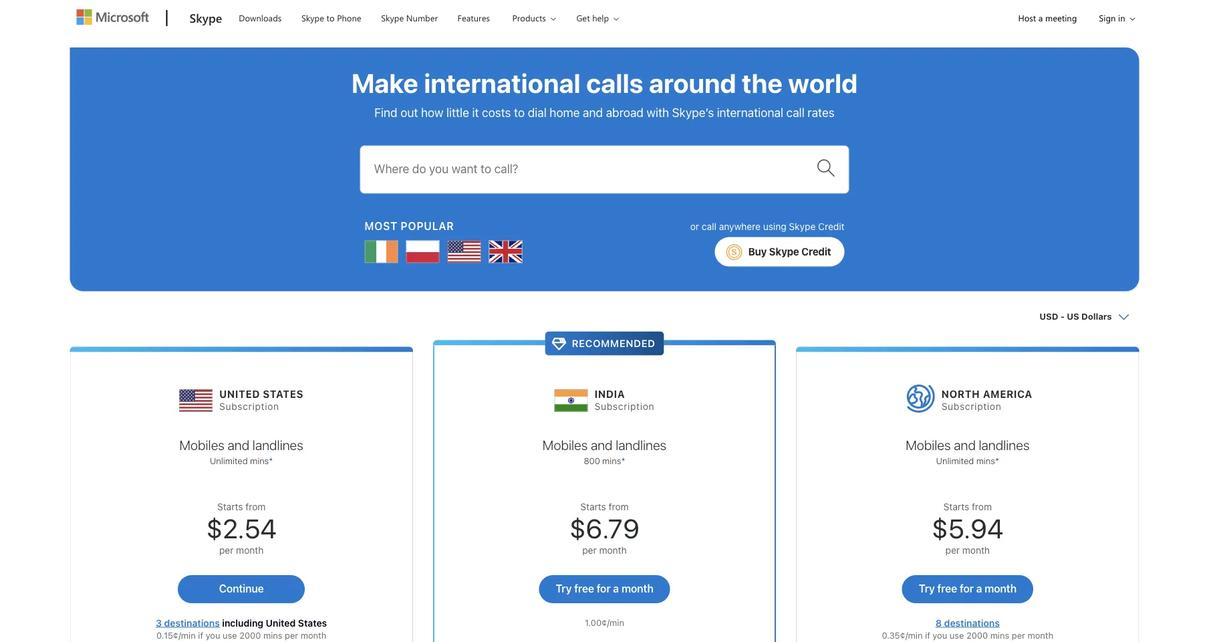 Task type: describe. For each thing, give the bounding box(es) containing it.
meeting
[[1046, 12, 1078, 24]]

month inside starts from $5.94 per month
[[963, 544, 990, 555]]

mins for $6.79
[[603, 455, 622, 465]]

popular
[[401, 220, 454, 232]]

$6.79
[[570, 513, 640, 544]]

1.00¢/min
[[585, 617, 625, 627]]

8 destinations button
[[936, 617, 1000, 628]]

for for $5.94
[[960, 582, 974, 595]]

try for $6.79
[[556, 582, 572, 595]]

per for $6.79
[[583, 544, 597, 555]]

mobiles and landlines unlimited mins * for $2.54
[[180, 437, 303, 465]]

number
[[406, 12, 438, 24]]

starts for $5.94
[[944, 501, 970, 512]]

or
[[691, 221, 700, 232]]

starts from $6.79 per month
[[570, 501, 640, 555]]

per inside the 8 destinations 0.35¢/min if you use 2000 mins per month
[[1012, 630, 1026, 640]]

Where do you want to call? text field
[[374, 152, 816, 187]]

dial
[[528, 105, 547, 119]]

india image
[[555, 378, 588, 418]]

skype number link
[[375, 1, 444, 33]]

month inside starts from $2.54 per month
[[236, 544, 264, 555]]

products
[[513, 12, 546, 24]]

landlines for $6.79
[[616, 437, 667, 453]]

the
[[742, 67, 783, 99]]

in
[[1119, 12, 1126, 24]]

0 horizontal spatial united states image
[[179, 378, 213, 418]]

destinations for $5.94
[[945, 617, 1000, 628]]

and for $2.54
[[228, 437, 250, 453]]

north america subscription
[[942, 388, 1033, 412]]

mobiles and landlines 800 mins *
[[543, 437, 667, 465]]

unlimited for $5.94
[[937, 455, 975, 465]]

poland image
[[406, 235, 440, 269]]

* link for $6.79
[[622, 455, 626, 465]]

skype for skype
[[190, 9, 222, 25]]

0 vertical spatial to
[[327, 12, 335, 24]]

0 vertical spatial united states image
[[448, 235, 481, 269]]

landlines for $5.94
[[979, 437, 1030, 453]]

per inside 3 destinations including united states 0.15¢/min if you use 2000 mins per month
[[285, 630, 298, 640]]

call inside 'make international calls around the world find out how little it costs to dial home and abroad with skype's international call rates'
[[787, 105, 805, 119]]

try free for a month for $5.94
[[919, 582, 1017, 595]]

host a meeting
[[1019, 12, 1078, 24]]

get help button
[[565, 1, 630, 35]]

most
[[365, 220, 398, 232]]

host a meeting link
[[1007, 1, 1089, 35]]

0.35¢/min
[[882, 630, 923, 640]]

mins inside the 8 destinations 0.35¢/min if you use 2000 mins per month
[[991, 630, 1010, 640]]

or call anywhere using skype credit
[[691, 221, 845, 232]]

make
[[352, 67, 419, 99]]

destinations for $2.54
[[164, 617, 220, 628]]

india
[[595, 388, 625, 400]]

starts from $5.94 per month
[[932, 501, 1004, 555]]

get help
[[577, 12, 609, 24]]

2 horizontal spatial a
[[1039, 12, 1044, 24]]

rates
[[808, 105, 835, 119]]

united states subscription
[[219, 388, 304, 412]]

sign
[[1100, 12, 1116, 24]]

search image
[[817, 158, 836, 177]]

* for $2.54
[[269, 455, 273, 465]]

a for $5.94
[[977, 582, 983, 595]]

800
[[584, 455, 600, 465]]

including
[[222, 617, 264, 628]]

1 vertical spatial credit
[[802, 246, 832, 258]]

america
[[984, 388, 1033, 400]]

united inside 3 destinations including united states 0.15¢/min if you use 2000 mins per month
[[266, 617, 296, 628]]

3 destinations including united states 0.15¢/min if you use 2000 mins per month
[[156, 617, 327, 640]]

$5.94
[[932, 513, 1004, 544]]

ireland image
[[365, 235, 398, 269]]

skype for skype to phone
[[302, 12, 324, 24]]

month inside the 8 destinations 0.35¢/min if you use 2000 mins per month
[[1028, 630, 1054, 640]]

you inside the 8 destinations 0.35¢/min if you use 2000 mins per month
[[933, 630, 948, 640]]

downloads
[[239, 12, 282, 24]]

recommended
[[572, 337, 656, 349]]

with
[[647, 105, 669, 119]]

a for $6.79
[[613, 582, 619, 595]]

calls
[[586, 67, 644, 99]]

buy skype credit
[[749, 246, 832, 258]]

0.15¢/min
[[156, 630, 196, 640]]

skype number
[[381, 12, 438, 24]]

if inside 3 destinations including united states 0.15¢/min if you use 2000 mins per month
[[198, 630, 203, 640]]

3 destinations button
[[156, 617, 220, 628]]

sign in button
[[1089, 1, 1140, 35]]

0 vertical spatial credit
[[819, 221, 845, 232]]

skype right using
[[789, 221, 816, 232]]

to inside 'make international calls around the world find out how little it costs to dial home and abroad with skype's international call rates'
[[514, 105, 525, 119]]

starts for $2.54
[[217, 501, 243, 512]]

skype for skype number
[[381, 12, 404, 24]]

you inside 3 destinations including united states 0.15¢/min if you use 2000 mins per month
[[206, 630, 220, 640]]

* for $5.94
[[996, 455, 1000, 465]]

free for $5.94
[[938, 582, 958, 595]]



Task type: vqa. For each thing, say whether or not it's contained in the screenshot.
new in the with new illustrations, emoticons, performance improvements, and bug fixes.
no



Task type: locate. For each thing, give the bounding box(es) containing it.
* link down united states subscription
[[269, 455, 273, 465]]

subscription
[[219, 401, 279, 412], [595, 401, 655, 412], [942, 401, 1002, 412]]

credit
[[819, 221, 845, 232], [802, 246, 832, 258]]

1 horizontal spatial united
[[266, 617, 296, 628]]

0 horizontal spatial if
[[198, 630, 203, 640]]

2 from from the left
[[609, 501, 629, 512]]

help
[[593, 12, 609, 24]]

1 vertical spatial call
[[702, 221, 717, 232]]

2000 down 'including' on the bottom left
[[240, 630, 261, 640]]

0 horizontal spatial *
[[269, 455, 273, 465]]

and for $5.94
[[954, 437, 976, 453]]

1 horizontal spatial you
[[933, 630, 948, 640]]

subscription inside united states subscription
[[219, 401, 279, 412]]

to left dial
[[514, 105, 525, 119]]

if inside the 8 destinations 0.35¢/min if you use 2000 mins per month
[[926, 630, 931, 640]]

united states image left united states subscription
[[179, 378, 213, 418]]

* link for $5.94
[[996, 455, 1000, 465]]

using
[[764, 221, 787, 232]]

0 horizontal spatial for
[[597, 582, 611, 595]]

mobiles for $2.54
[[180, 437, 225, 453]]

united states image right poland image
[[448, 235, 481, 269]]

from for $2.54
[[246, 501, 266, 512]]

landlines down united states subscription
[[253, 437, 303, 453]]

mins right 800
[[603, 455, 622, 465]]

3 from from the left
[[972, 501, 992, 512]]

free
[[575, 582, 594, 595], [938, 582, 958, 595]]

use down 'including' on the bottom left
[[223, 630, 237, 640]]

use down 8 destinations button
[[950, 630, 965, 640]]

mobiles
[[180, 437, 225, 453], [543, 437, 588, 453], [906, 437, 951, 453]]

* link
[[269, 455, 273, 465], [622, 455, 626, 465], [996, 455, 1000, 465]]

from up $5.94
[[972, 501, 992, 512]]

8
[[936, 617, 942, 628]]

mins inside 3 destinations including united states 0.15¢/min if you use 2000 mins per month
[[263, 630, 283, 640]]

* for $6.79
[[622, 455, 626, 465]]

a
[[1039, 12, 1044, 24], [613, 582, 619, 595], [977, 582, 983, 595]]

0 horizontal spatial mobiles
[[180, 437, 225, 453]]

1 from from the left
[[246, 501, 266, 512]]

destinations inside 3 destinations including united states 0.15¢/min if you use 2000 mins per month
[[164, 617, 220, 628]]

a up 8 destinations button
[[977, 582, 983, 595]]

north
[[942, 388, 981, 400]]

from inside starts from $6.79 per month
[[609, 501, 629, 512]]

1 landlines from the left
[[253, 437, 303, 453]]

international down the
[[717, 105, 784, 119]]

* right 800
[[622, 455, 626, 465]]

states inside united states subscription
[[263, 388, 304, 400]]

to
[[327, 12, 335, 24], [514, 105, 525, 119]]

2000 down 8 destinations button
[[967, 630, 988, 640]]

costs
[[482, 105, 511, 119]]

starts inside starts from $6.79 per month
[[581, 501, 606, 512]]

0 horizontal spatial from
[[246, 501, 266, 512]]

and down north america subscription
[[954, 437, 976, 453]]

2 mobiles and landlines unlimited mins * from the left
[[906, 437, 1030, 465]]

1 horizontal spatial * link
[[622, 455, 626, 465]]

from
[[246, 501, 266, 512], [609, 501, 629, 512], [972, 501, 992, 512]]

0 horizontal spatial destinations
[[164, 617, 220, 628]]

from inside starts from $5.94 per month
[[972, 501, 992, 512]]

1 horizontal spatial a
[[977, 582, 983, 595]]

skype
[[190, 9, 222, 25], [302, 12, 324, 24], [381, 12, 404, 24], [789, 221, 816, 232], [770, 246, 800, 258]]

0 horizontal spatial international
[[424, 67, 581, 99]]

2 use from the left
[[950, 630, 965, 640]]

1 horizontal spatial for
[[960, 582, 974, 595]]

anywhere
[[719, 221, 761, 232]]

0 horizontal spatial united
[[219, 388, 260, 400]]

and inside 'make international calls around the world find out how little it costs to dial home and abroad with skype's international call rates'
[[583, 105, 603, 119]]

landlines down north america subscription
[[979, 437, 1030, 453]]

per inside starts from $6.79 per month
[[583, 544, 597, 555]]

destinations right 8
[[945, 617, 1000, 628]]

0 horizontal spatial a
[[613, 582, 619, 595]]

phone
[[337, 12, 362, 24]]

international
[[424, 67, 581, 99], [717, 105, 784, 119]]

2 you from the left
[[933, 630, 948, 640]]

1 horizontal spatial free
[[938, 582, 958, 595]]

0 horizontal spatial to
[[327, 12, 335, 24]]

1 destinations from the left
[[164, 617, 220, 628]]

states inside 3 destinations including united states 0.15¢/min if you use 2000 mins per month
[[298, 617, 327, 628]]

0 horizontal spatial landlines
[[253, 437, 303, 453]]

united kingdom image
[[489, 235, 523, 269]]

1 free from the left
[[575, 582, 594, 595]]

2000 inside 3 destinations including united states 0.15¢/min if you use 2000 mins per month
[[240, 630, 261, 640]]

2 unlimited from the left
[[937, 455, 975, 465]]

try free for a month up '1.00¢/min'
[[556, 582, 654, 595]]

use inside 3 destinations including united states 0.15¢/min if you use 2000 mins per month
[[223, 630, 237, 640]]

continue link
[[178, 575, 305, 603]]

1 vertical spatial states
[[298, 617, 327, 628]]

destinations inside the 8 destinations 0.35¢/min if you use 2000 mins per month
[[945, 617, 1000, 628]]

skype right buy
[[770, 246, 800, 258]]

mobiles for $6.79
[[543, 437, 588, 453]]

starts for $6.79
[[581, 501, 606, 512]]

try free for a month up 8 destinations button
[[919, 582, 1017, 595]]

and right home
[[583, 105, 603, 119]]

0 horizontal spatial subscription
[[219, 401, 279, 412]]

0 horizontal spatial you
[[206, 630, 220, 640]]

try
[[556, 582, 572, 595], [919, 582, 935, 595]]

skype left downloads on the top
[[190, 9, 222, 25]]

1 * link from the left
[[269, 455, 273, 465]]

destinations up 0.15¢/min
[[164, 617, 220, 628]]

* link right 800
[[622, 455, 626, 465]]

3 landlines from the left
[[979, 437, 1030, 453]]

skype's
[[672, 105, 714, 119]]

out
[[401, 105, 418, 119]]

1 you from the left
[[206, 630, 220, 640]]

1 mobiles from the left
[[180, 437, 225, 453]]

2 starts from the left
[[581, 501, 606, 512]]

2 subscription from the left
[[595, 401, 655, 412]]

destinations
[[164, 617, 220, 628], [945, 617, 1000, 628]]

0 vertical spatial international
[[424, 67, 581, 99]]

0 horizontal spatial try free for a month
[[556, 582, 654, 595]]

1 horizontal spatial subscription
[[595, 401, 655, 412]]

try free for a month link for $6.79
[[539, 575, 671, 603]]

products button
[[501, 1, 567, 35]]

* inside mobiles and landlines 800 mins *
[[622, 455, 626, 465]]

try for $5.94
[[919, 582, 935, 595]]

* down north america subscription
[[996, 455, 1000, 465]]

1 vertical spatial international
[[717, 105, 784, 119]]

per inside starts from $2.54 per month
[[219, 544, 234, 555]]

1 2000 from the left
[[240, 630, 261, 640]]

landlines inside mobiles and landlines 800 mins *
[[616, 437, 667, 453]]

2 horizontal spatial landlines
[[979, 437, 1030, 453]]

2 horizontal spatial * link
[[996, 455, 1000, 465]]

1 starts from the left
[[217, 501, 243, 512]]

1 vertical spatial united
[[266, 617, 296, 628]]

1 horizontal spatial use
[[950, 630, 965, 640]]

it
[[472, 105, 479, 119]]

0 vertical spatial united
[[219, 388, 260, 400]]

1 horizontal spatial if
[[926, 630, 931, 640]]

starts up $2.54
[[217, 501, 243, 512]]

try free for a month link
[[539, 575, 671, 603], [903, 575, 1034, 603]]

1 horizontal spatial mobiles
[[543, 437, 588, 453]]

if right 0.35¢/min
[[926, 630, 931, 640]]

0 horizontal spatial 2000
[[240, 630, 261, 640]]

2 try from the left
[[919, 582, 935, 595]]

2 horizontal spatial from
[[972, 501, 992, 512]]

and inside mobiles and landlines 800 mins *
[[591, 437, 613, 453]]

1 for from the left
[[597, 582, 611, 595]]

unlimited
[[210, 455, 248, 465], [937, 455, 975, 465]]

you down 8
[[933, 630, 948, 640]]

1 horizontal spatial try free for a month
[[919, 582, 1017, 595]]

downloads link
[[233, 1, 288, 33]]

features
[[458, 12, 490, 24]]

india subscription
[[595, 388, 655, 412]]

month inside starts from $6.79 per month
[[600, 544, 627, 555]]

mobiles for $5.94
[[906, 437, 951, 453]]

2 * from the left
[[622, 455, 626, 465]]

credit up buy skype credit
[[819, 221, 845, 232]]

per inside starts from $5.94 per month
[[946, 544, 960, 555]]

landlines down the india subscription at the bottom of page
[[616, 437, 667, 453]]

0 horizontal spatial * link
[[269, 455, 273, 465]]

sign in
[[1100, 12, 1126, 24]]

you
[[206, 630, 220, 640], [933, 630, 948, 640]]

1 horizontal spatial united states image
[[448, 235, 481, 269]]

1 horizontal spatial starts
[[581, 501, 606, 512]]

mins for $2.54
[[250, 455, 269, 465]]

2000 inside the 8 destinations 0.35¢/min if you use 2000 mins per month
[[967, 630, 988, 640]]

try free for a month for $6.79
[[556, 582, 654, 595]]

if
[[198, 630, 203, 640], [926, 630, 931, 640]]

1 vertical spatial to
[[514, 105, 525, 119]]

1 unlimited from the left
[[210, 455, 248, 465]]

2000
[[240, 630, 261, 640], [967, 630, 988, 640]]

skype left "phone"
[[302, 12, 324, 24]]

1 try free for a month from the left
[[556, 582, 654, 595]]

and for $6.79
[[591, 437, 613, 453]]

2 destinations from the left
[[945, 617, 1000, 628]]

1 horizontal spatial 2000
[[967, 630, 988, 640]]

2 mobiles from the left
[[543, 437, 588, 453]]

united inside united states subscription
[[219, 388, 260, 400]]

3 mobiles from the left
[[906, 437, 951, 453]]

microsoft image
[[77, 9, 149, 25]]

get
[[577, 12, 590, 24]]

2 * link from the left
[[622, 455, 626, 465]]

mobiles and landlines unlimited mins * down north america subscription
[[906, 437, 1030, 465]]

around
[[649, 67, 737, 99]]

per for $5.94
[[946, 544, 960, 555]]

8 destinations 0.35¢/min if you use 2000 mins per month
[[882, 617, 1054, 640]]

2 try free for a month link from the left
[[903, 575, 1034, 603]]

use inside the 8 destinations 0.35¢/min if you use 2000 mins per month
[[950, 630, 965, 640]]

landlines
[[253, 437, 303, 453], [616, 437, 667, 453], [979, 437, 1030, 453]]

2 landlines from the left
[[616, 437, 667, 453]]

credit down or call anywhere using skype credit
[[802, 246, 832, 258]]

unlimited for $2.54
[[210, 455, 248, 465]]

1 horizontal spatial unlimited
[[937, 455, 975, 465]]

united
[[219, 388, 260, 400], [266, 617, 296, 628]]

3 * link from the left
[[996, 455, 1000, 465]]

most popular
[[365, 220, 454, 232]]

0 horizontal spatial unlimited
[[210, 455, 248, 465]]

1 horizontal spatial to
[[514, 105, 525, 119]]

1 horizontal spatial call
[[787, 105, 805, 119]]

1 if from the left
[[198, 630, 203, 640]]

buy
[[749, 246, 767, 258]]

* link for $2.54
[[269, 455, 273, 465]]

0 vertical spatial states
[[263, 388, 304, 400]]

2 horizontal spatial *
[[996, 455, 1000, 465]]

1 horizontal spatial *
[[622, 455, 626, 465]]

and
[[583, 105, 603, 119], [228, 437, 250, 453], [591, 437, 613, 453], [954, 437, 976, 453]]

you down the 3 destinations button
[[206, 630, 220, 640]]

mins down 'including' on the bottom left
[[263, 630, 283, 640]]

mins down north america subscription
[[977, 455, 996, 465]]

starts from $2.54 per month
[[206, 501, 277, 555]]

3
[[156, 617, 162, 628]]

3 * from the left
[[996, 455, 1000, 465]]

$2.54
[[206, 513, 277, 544]]

1 horizontal spatial mobiles and landlines unlimited mins *
[[906, 437, 1030, 465]]

1 use from the left
[[223, 630, 237, 640]]

1 horizontal spatial destinations
[[945, 617, 1000, 628]]

2 horizontal spatial mobiles
[[906, 437, 951, 453]]

buy skype credit link
[[715, 237, 845, 267], [715, 237, 845, 267]]

1 mobiles and landlines unlimited mins * from the left
[[180, 437, 303, 465]]

2 if from the left
[[926, 630, 931, 640]]

home
[[550, 105, 580, 119]]

0 horizontal spatial try
[[556, 582, 572, 595]]

2 horizontal spatial starts
[[944, 501, 970, 512]]

0 horizontal spatial free
[[575, 582, 594, 595]]

1 * from the left
[[269, 455, 273, 465]]

skype to phone link
[[296, 1, 368, 33]]

abroad
[[606, 105, 644, 119]]

international up "costs"
[[424, 67, 581, 99]]

1 horizontal spatial try
[[919, 582, 935, 595]]

2 2000 from the left
[[967, 630, 988, 640]]

try free for a month
[[556, 582, 654, 595], [919, 582, 1017, 595]]

1 horizontal spatial international
[[717, 105, 784, 119]]

a up '1.00¢/min'
[[613, 582, 619, 595]]

starts
[[217, 501, 243, 512], [581, 501, 606, 512], [944, 501, 970, 512]]

0 horizontal spatial mobiles and landlines unlimited mins *
[[180, 437, 303, 465]]

and up 800
[[591, 437, 613, 453]]

1 horizontal spatial from
[[609, 501, 629, 512]]

subscription inside north america subscription
[[942, 401, 1002, 412]]

1 try from the left
[[556, 582, 572, 595]]

call left rates at the top of page
[[787, 105, 805, 119]]

per for $2.54
[[219, 544, 234, 555]]

starts inside starts from $5.94 per month
[[944, 501, 970, 512]]

subscription for $2.54
[[219, 401, 279, 412]]

united states image
[[448, 235, 481, 269], [179, 378, 213, 418]]

continue
[[219, 582, 264, 595]]

*
[[269, 455, 273, 465], [622, 455, 626, 465], [996, 455, 1000, 465]]

mins down united states subscription
[[250, 455, 269, 465]]

0 vertical spatial call
[[787, 105, 805, 119]]

0 horizontal spatial use
[[223, 630, 237, 640]]

mins inside mobiles and landlines 800 mins *
[[603, 455, 622, 465]]

free up 8
[[938, 582, 958, 595]]

make international calls around the world find out how little it costs to dial home and abroad with skype's international call rates
[[352, 67, 858, 119]]

1 horizontal spatial try free for a month link
[[903, 575, 1034, 603]]

states
[[263, 388, 304, 400], [298, 617, 327, 628]]

starts inside starts from $2.54 per month
[[217, 501, 243, 512]]

0 horizontal spatial starts
[[217, 501, 243, 512]]

mobiles and landlines unlimited mins *
[[180, 437, 303, 465], [906, 437, 1030, 465]]

for for $6.79
[[597, 582, 611, 595]]

starts up $5.94
[[944, 501, 970, 512]]

free up '1.00¢/min'
[[575, 582, 594, 595]]

2 free from the left
[[938, 582, 958, 595]]

skype link
[[183, 1, 229, 37]]

find
[[375, 105, 398, 119]]

2 for from the left
[[960, 582, 974, 595]]

mobiles and landlines unlimited mins * for $5.94
[[906, 437, 1030, 465]]

call right or
[[702, 221, 717, 232]]

1 subscription from the left
[[219, 401, 279, 412]]

and down united states subscription
[[228, 437, 250, 453]]

try free for a month link up '1.00¢/min'
[[539, 575, 671, 603]]

2 try free for a month from the left
[[919, 582, 1017, 595]]

call
[[787, 105, 805, 119], [702, 221, 717, 232]]

month
[[236, 544, 264, 555], [600, 544, 627, 555], [963, 544, 990, 555], [622, 582, 654, 595], [985, 582, 1017, 595], [301, 630, 327, 640], [1028, 630, 1054, 640]]

from up $2.54
[[246, 501, 266, 512]]

* down united states subscription
[[269, 455, 273, 465]]

how
[[421, 105, 444, 119]]

1 vertical spatial united states image
[[179, 378, 213, 418]]

free for $6.79
[[575, 582, 594, 595]]

month inside 3 destinations including united states 0.15¢/min if you use 2000 mins per month
[[301, 630, 327, 640]]

features link
[[452, 1, 496, 33]]

try free for a month link for $5.94
[[903, 575, 1034, 603]]

from for $5.94
[[972, 501, 992, 512]]

to left "phone"
[[327, 12, 335, 24]]

from inside starts from $2.54 per month
[[246, 501, 266, 512]]

starts up $6.79
[[581, 501, 606, 512]]

mobiles and landlines unlimited mins * down united states subscription
[[180, 437, 303, 465]]

1 try free for a month link from the left
[[539, 575, 671, 603]]

try free for a month link up 8 destinations button
[[903, 575, 1034, 603]]

3 subscription from the left
[[942, 401, 1002, 412]]

a right host at the top right of page
[[1039, 12, 1044, 24]]

2 horizontal spatial subscription
[[942, 401, 1002, 412]]

from up $6.79
[[609, 501, 629, 512]]

mins for $5.94
[[977, 455, 996, 465]]

subscription for $5.94
[[942, 401, 1002, 412]]

for up 8 destinations button
[[960, 582, 974, 595]]

1 horizontal spatial landlines
[[616, 437, 667, 453]]

0 horizontal spatial try free for a month link
[[539, 575, 671, 603]]

world
[[789, 67, 858, 99]]

0 horizontal spatial call
[[702, 221, 717, 232]]

for up '1.00¢/min'
[[597, 582, 611, 595]]

little
[[447, 105, 469, 119]]

mobiles inside mobiles and landlines 800 mins *
[[543, 437, 588, 453]]

skype to phone
[[302, 12, 362, 24]]

mins down 8 destinations button
[[991, 630, 1010, 640]]

use
[[223, 630, 237, 640], [950, 630, 965, 640]]

from for $6.79
[[609, 501, 629, 512]]

for
[[597, 582, 611, 595], [960, 582, 974, 595]]

if down the 3 destinations button
[[198, 630, 203, 640]]

* link down north america subscription
[[996, 455, 1000, 465]]

host
[[1019, 12, 1037, 24]]

3 starts from the left
[[944, 501, 970, 512]]

skype left number at the top left
[[381, 12, 404, 24]]

landlines for $2.54
[[253, 437, 303, 453]]



